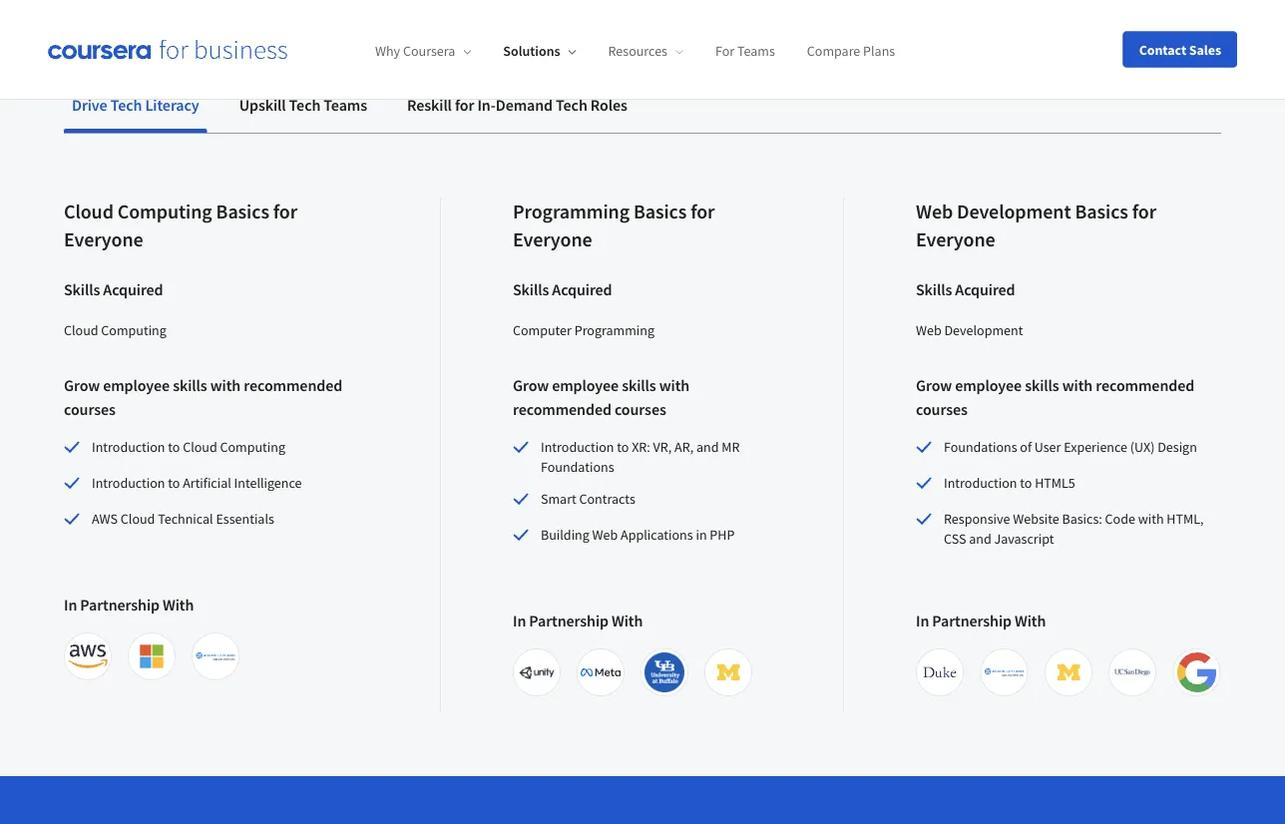 Task type: describe. For each thing, give the bounding box(es) containing it.
skills acquired for programming basics for everyone
[[513, 280, 613, 300]]

in partnership with for programming basics for everyone
[[513, 611, 643, 631]]

introduction to cloud computing
[[92, 439, 286, 456]]

drive
[[72, 95, 107, 115]]

partnership for web development basics for everyone
[[933, 611, 1012, 631]]

with for web development basics for everyone
[[1015, 611, 1047, 631]]

aws image
[[68, 637, 108, 677]]

css
[[945, 530, 967, 548]]

intelligence
[[234, 474, 302, 492]]

introduction to artificial intelligence
[[92, 474, 302, 492]]

skills acquired for cloud computing basics for everyone
[[64, 280, 163, 300]]

smart
[[541, 490, 577, 508]]

why coursera
[[375, 42, 456, 60]]

user
[[1035, 439, 1062, 456]]

basics for web development basics for everyone
[[1076, 199, 1129, 224]]

skills acquired for web development basics for everyone
[[917, 280, 1016, 300]]

demand
[[496, 95, 553, 115]]

sales
[[1190, 40, 1222, 58]]

with for programming basics for everyone
[[660, 376, 690, 396]]

for teams
[[716, 42, 776, 60]]

for
[[716, 42, 735, 60]]

technical
[[158, 510, 213, 528]]

and inside responsive website basics: code with html, css and javascript
[[970, 530, 992, 548]]

with for programming basics for everyone
[[612, 611, 643, 631]]

with inside responsive website basics: code with html, css and javascript
[[1139, 510, 1165, 528]]

recommended for cloud computing basics for everyone
[[244, 376, 343, 396]]

for inside reskill for in-demand tech roles button
[[455, 95, 475, 115]]

reskill for in-demand tech roles button
[[399, 81, 636, 129]]

google leader logo image
[[1178, 653, 1218, 693]]

for teams link
[[716, 42, 776, 60]]

solutions
[[504, 42, 561, 60]]

acquired for cloud
[[103, 280, 163, 300]]

foundations of user experience (ux) design
[[945, 439, 1198, 456]]

ar,
[[675, 439, 694, 456]]

with for web development basics for everyone
[[1063, 376, 1093, 396]]

0 vertical spatial teams
[[738, 42, 776, 60]]

skills for basics
[[622, 376, 657, 396]]

cloud computing basics for everyone
[[64, 199, 298, 252]]

skills for cloud computing basics for everyone
[[64, 280, 100, 300]]

drive tech literacy tab panel
[[64, 134, 1222, 713]]

employee for cloud computing basics for everyone
[[103, 376, 170, 396]]

tech for upskill
[[289, 95, 321, 115]]

introduction for introduction to artificial intelligence
[[92, 474, 165, 492]]

compare plans
[[808, 42, 896, 60]]

contact sales button
[[1124, 31, 1238, 67]]

everyone for cloud
[[64, 227, 143, 252]]

applications
[[621, 526, 694, 544]]

web development
[[917, 322, 1024, 340]]

in for web development basics for everyone
[[917, 611, 930, 631]]

mr
[[722, 439, 740, 456]]

programming inside programming basics for everyone
[[513, 199, 630, 224]]

development for web development basics for everyone
[[958, 199, 1072, 224]]

uc san diego image
[[1113, 653, 1153, 693]]

in for cloud computing basics for everyone
[[64, 595, 77, 615]]

code
[[1106, 510, 1136, 528]]

introduction to html5
[[945, 474, 1076, 492]]

skills for computing
[[173, 376, 207, 396]]

teams inside button
[[324, 95, 367, 115]]

microsoft image
[[132, 637, 172, 677]]

tech inside reskill for in-demand tech roles button
[[556, 95, 588, 115]]

to for html5
[[1021, 474, 1033, 492]]

computing for cloud computing basics for everyone
[[118, 199, 212, 224]]

university at buffalo image
[[645, 653, 685, 693]]

coursera for business image
[[48, 39, 288, 60]]

for inside web development basics for everyone
[[1133, 199, 1157, 224]]

introduction for introduction to xr: vr, ar, and mr foundations
[[541, 439, 614, 456]]

contracts
[[580, 490, 636, 508]]

why
[[375, 42, 401, 60]]

experience
[[1065, 439, 1128, 456]]

smart contracts
[[541, 490, 636, 508]]

to for xr:
[[617, 439, 629, 456]]

solutions link
[[504, 42, 577, 60]]

introduction for introduction to cloud computing
[[92, 439, 165, 456]]

roles
[[591, 95, 628, 115]]

compare plans link
[[808, 42, 896, 60]]

1 horizontal spatial ashok leyland logo image
[[985, 653, 1025, 693]]

2 vertical spatial web
[[593, 526, 618, 544]]

literacy
[[145, 95, 199, 115]]

skills for programming basics for everyone
[[513, 280, 549, 300]]

grow for cloud computing basics for everyone
[[64, 376, 100, 396]]

resources link
[[609, 42, 684, 60]]

web for web development basics for everyone
[[917, 199, 954, 224]]

with for cloud computing basics for everyone
[[210, 376, 241, 396]]

for inside programming basics for everyone
[[691, 199, 715, 224]]



Task type: vqa. For each thing, say whether or not it's contained in the screenshot.
courses for Web Development Basics for Everyone
yes



Task type: locate. For each thing, give the bounding box(es) containing it.
1 horizontal spatial skills
[[513, 280, 549, 300]]

development inside web development basics for everyone
[[958, 199, 1072, 224]]

3 courses from the left
[[917, 400, 968, 420]]

with
[[210, 376, 241, 396], [660, 376, 690, 396], [1063, 376, 1093, 396], [1139, 510, 1165, 528]]

0 vertical spatial web
[[917, 199, 954, 224]]

2 horizontal spatial in partnership with
[[917, 611, 1047, 631]]

0 horizontal spatial tech
[[111, 95, 142, 115]]

0 horizontal spatial in
[[64, 595, 77, 615]]

2 everyone from the left
[[513, 227, 593, 252]]

to left html5
[[1021, 474, 1033, 492]]

2 horizontal spatial recommended
[[1097, 376, 1195, 396]]

artificial
[[183, 474, 231, 492]]

skills up user
[[1026, 376, 1060, 396]]

in partnership with for web development basics for everyone
[[917, 611, 1047, 631]]

0 horizontal spatial acquired
[[103, 280, 163, 300]]

1 horizontal spatial teams
[[738, 42, 776, 60]]

2 courses from the left
[[615, 400, 667, 420]]

partnership
[[80, 595, 160, 615], [530, 611, 609, 631], [933, 611, 1012, 631]]

recommended for web development basics for everyone
[[1097, 376, 1195, 396]]

2 horizontal spatial skills acquired
[[917, 280, 1016, 300]]

0 horizontal spatial courses
[[64, 400, 116, 420]]

skills acquired
[[64, 280, 163, 300], [513, 280, 613, 300], [917, 280, 1016, 300]]

3 skills from the left
[[917, 280, 953, 300]]

skills acquired up "computer" at the top left
[[513, 280, 613, 300]]

courses for programming basics for everyone
[[615, 400, 667, 420]]

1 vertical spatial foundations
[[541, 458, 615, 476]]

0 vertical spatial development
[[958, 199, 1072, 224]]

upskill tech teams
[[239, 95, 367, 115]]

basics:
[[1063, 510, 1103, 528]]

in partnership with up duke university icon
[[917, 611, 1047, 631]]

php
[[710, 526, 735, 544]]

html,
[[1168, 510, 1205, 528]]

in partnership with up microsoft icon
[[64, 595, 194, 615]]

javascript
[[995, 530, 1055, 548]]

cloud
[[64, 199, 114, 224], [64, 322, 98, 340], [183, 439, 217, 456], [121, 510, 155, 528]]

0 horizontal spatial recommended
[[244, 376, 343, 396]]

programming
[[513, 199, 630, 224], [575, 322, 655, 340]]

teams
[[738, 42, 776, 60], [324, 95, 367, 115]]

with right code
[[1139, 510, 1165, 528]]

why coursera link
[[375, 42, 472, 60]]

1 skills acquired from the left
[[64, 280, 163, 300]]

1 vertical spatial programming
[[575, 322, 655, 340]]

basics inside web development basics for everyone
[[1076, 199, 1129, 224]]

introduction for introduction to html5
[[945, 474, 1018, 492]]

drive tech literacy
[[72, 95, 199, 115]]

computer programming
[[513, 322, 655, 340]]

to up introduction to artificial intelligence
[[168, 439, 180, 456]]

website
[[1014, 510, 1060, 528]]

partnership for cloud computing basics for everyone
[[80, 595, 160, 615]]

computer
[[513, 322, 572, 340]]

0 vertical spatial foundations
[[945, 439, 1018, 456]]

1 horizontal spatial foundations
[[945, 439, 1018, 456]]

2 horizontal spatial basics
[[1076, 199, 1129, 224]]

0 horizontal spatial skills
[[64, 280, 100, 300]]

1 horizontal spatial tech
[[289, 95, 321, 115]]

0 horizontal spatial grow employee skills with recommended courses
[[64, 376, 343, 420]]

grow employee skills with recommended courses up user
[[917, 376, 1195, 420]]

introduction inside introduction to xr: vr, ar, and mr foundations
[[541, 439, 614, 456]]

foundations left "of"
[[945, 439, 1018, 456]]

in partnership with
[[64, 595, 194, 615], [513, 611, 643, 631], [917, 611, 1047, 631]]

grow for web development basics for everyone
[[917, 376, 953, 396]]

in
[[64, 595, 77, 615], [513, 611, 526, 631], [917, 611, 930, 631]]

3 grow employee skills with recommended courses from the left
[[917, 376, 1195, 420]]

essentials
[[216, 510, 274, 528]]

2 horizontal spatial grow employee skills with recommended courses
[[917, 376, 1195, 420]]

2 vertical spatial computing
[[220, 439, 286, 456]]

1 vertical spatial teams
[[324, 95, 367, 115]]

responsive website basics: code with html, css and javascript
[[945, 510, 1205, 548]]

0 horizontal spatial employee
[[103, 376, 170, 396]]

partnership up "meta logo"
[[530, 611, 609, 631]]

for inside cloud computing basics for everyone
[[273, 199, 298, 224]]

acquired for web
[[956, 280, 1016, 300]]

employee for programming basics for everyone
[[552, 376, 619, 396]]

responsive
[[945, 510, 1011, 528]]

1 horizontal spatial in partnership with
[[513, 611, 643, 631]]

skills up xr:
[[622, 376, 657, 396]]

0 vertical spatial computing
[[118, 199, 212, 224]]

courses
[[64, 400, 116, 420], [615, 400, 667, 420], [917, 400, 968, 420]]

xr:
[[632, 439, 651, 456]]

to left xr:
[[617, 439, 629, 456]]

0 horizontal spatial skills
[[173, 376, 207, 396]]

university of michigan image
[[1049, 653, 1089, 693]]

vr,
[[654, 439, 672, 456]]

employee down the web development
[[956, 376, 1023, 396]]

0 horizontal spatial everyone
[[64, 227, 143, 252]]

web
[[917, 199, 954, 224], [917, 322, 942, 340], [593, 526, 618, 544]]

acquired
[[103, 280, 163, 300], [552, 280, 613, 300], [956, 280, 1016, 300]]

everyone inside programming basics for everyone
[[513, 227, 593, 252]]

1 skills from the left
[[173, 376, 207, 396]]

tech for drive
[[111, 95, 142, 115]]

web development basics for everyone
[[917, 199, 1157, 252]]

1 horizontal spatial grow employee skills with recommended courses
[[513, 376, 690, 420]]

everyone up cloud computing
[[64, 227, 143, 252]]

0 horizontal spatial teams
[[324, 95, 367, 115]]

2 horizontal spatial employee
[[956, 376, 1023, 396]]

skills up cloud computing
[[64, 280, 100, 300]]

2 horizontal spatial acquired
[[956, 280, 1016, 300]]

1 employee from the left
[[103, 376, 170, 396]]

building
[[541, 526, 590, 544]]

with down javascript
[[1015, 611, 1047, 631]]

partnership up duke university icon
[[933, 611, 1012, 631]]

upskill tech teams button
[[231, 81, 375, 129]]

everyone inside cloud computing basics for everyone
[[64, 227, 143, 252]]

1 horizontal spatial acquired
[[552, 280, 613, 300]]

1 grow from the left
[[64, 376, 100, 396]]

1 horizontal spatial partnership
[[530, 611, 609, 631]]

foundations
[[945, 439, 1018, 456], [541, 458, 615, 476]]

and
[[697, 439, 719, 456], [970, 530, 992, 548]]

courses down cloud computing
[[64, 400, 116, 420]]

contact
[[1140, 40, 1187, 58]]

1 horizontal spatial employee
[[552, 376, 619, 396]]

acquired up the computer programming
[[552, 280, 613, 300]]

2 basics from the left
[[634, 199, 687, 224]]

3 skills acquired from the left
[[917, 280, 1016, 300]]

computing
[[118, 199, 212, 224], [101, 322, 167, 340], [220, 439, 286, 456]]

0 horizontal spatial skills acquired
[[64, 280, 163, 300]]

basics inside programming basics for everyone
[[634, 199, 687, 224]]

0 horizontal spatial with
[[163, 595, 194, 615]]

2 horizontal spatial partnership
[[933, 611, 1012, 631]]

tech right drive
[[111, 95, 142, 115]]

html5
[[1036, 474, 1076, 492]]

with up foundations of user experience (ux) design
[[1063, 376, 1093, 396]]

aws
[[92, 510, 118, 528]]

design
[[1158, 439, 1198, 456]]

to left artificial
[[168, 474, 180, 492]]

1 horizontal spatial with
[[612, 611, 643, 631]]

2 skills from the left
[[513, 280, 549, 300]]

2 horizontal spatial in
[[917, 611, 930, 631]]

0 horizontal spatial grow
[[64, 376, 100, 396]]

skills acquired up the web development
[[917, 280, 1016, 300]]

3 grow from the left
[[917, 376, 953, 396]]

ashok leyland logo image left university of michigan image
[[985, 653, 1025, 693]]

duke university image
[[921, 653, 961, 693]]

3 skills from the left
[[1026, 376, 1060, 396]]

to for artificial
[[168, 474, 180, 492]]

reskill for in-demand tech roles
[[407, 95, 628, 115]]

courses down the web development
[[917, 400, 968, 420]]

drive tech literacy button
[[64, 81, 207, 129]]

2 tech from the left
[[289, 95, 321, 115]]

employee for web development basics for everyone
[[956, 376, 1023, 396]]

0 horizontal spatial partnership
[[80, 595, 160, 615]]

to for cloud
[[168, 439, 180, 456]]

everyone for web
[[917, 227, 996, 252]]

university of michigan image
[[709, 653, 749, 693]]

cloud computing
[[64, 322, 167, 340]]

and inside introduction to xr: vr, ar, and mr foundations
[[697, 439, 719, 456]]

skills for web development basics for everyone
[[917, 280, 953, 300]]

(ux)
[[1131, 439, 1156, 456]]

with up introduction to cloud computing on the left bottom of the page
[[210, 376, 241, 396]]

everyone inside web development basics for everyone
[[917, 227, 996, 252]]

partnership up microsoft icon
[[80, 595, 160, 615]]

in-
[[478, 95, 496, 115]]

tech inside the upskill tech teams button
[[289, 95, 321, 115]]

2 horizontal spatial tech
[[556, 95, 588, 115]]

2 horizontal spatial skills
[[1026, 376, 1060, 396]]

in partnership with for cloud computing basics for everyone
[[64, 595, 194, 615]]

0 horizontal spatial foundations
[[541, 458, 615, 476]]

everyone up "computer" at the top left
[[513, 227, 593, 252]]

grow employee skills with recommended courses for cloud computing basics for everyone
[[64, 376, 343, 420]]

unity image
[[517, 653, 557, 693]]

cloud inside cloud computing basics for everyone
[[64, 199, 114, 224]]

grow employee skills with recommended courses
[[64, 376, 343, 420], [513, 376, 690, 420], [917, 376, 1195, 420]]

acquired for programming
[[552, 280, 613, 300]]

meta logo image
[[581, 653, 621, 693]]

building web applications in php
[[541, 526, 735, 544]]

partnership for programming basics for everyone
[[530, 611, 609, 631]]

foundations up smart contracts
[[541, 458, 615, 476]]

teams right for
[[738, 42, 776, 60]]

acquired up cloud computing
[[103, 280, 163, 300]]

and down responsive
[[970, 530, 992, 548]]

basics inside cloud computing basics for everyone
[[216, 199, 270, 224]]

0 horizontal spatial basics
[[216, 199, 270, 224]]

1 vertical spatial and
[[970, 530, 992, 548]]

employee
[[103, 376, 170, 396], [552, 376, 619, 396], [956, 376, 1023, 396]]

1 horizontal spatial skills
[[622, 376, 657, 396]]

1 horizontal spatial recommended
[[513, 400, 612, 420]]

3 tech from the left
[[556, 95, 588, 115]]

web for web development
[[917, 322, 942, 340]]

courses for web development basics for everyone
[[917, 400, 968, 420]]

1 skills from the left
[[64, 280, 100, 300]]

3 acquired from the left
[[956, 280, 1016, 300]]

2 skills acquired from the left
[[513, 280, 613, 300]]

employee down the computer programming
[[552, 376, 619, 396]]

in for programming basics for everyone
[[513, 611, 526, 631]]

to
[[168, 439, 180, 456], [617, 439, 629, 456], [168, 474, 180, 492], [1021, 474, 1033, 492]]

1 everyone from the left
[[64, 227, 143, 252]]

computing inside cloud computing basics for everyone
[[118, 199, 212, 224]]

1 vertical spatial development
[[945, 322, 1024, 340]]

in
[[696, 526, 707, 544]]

0 horizontal spatial and
[[697, 439, 719, 456]]

aws cloud technical essentials
[[92, 510, 274, 528]]

courses for cloud computing basics for everyone
[[64, 400, 116, 420]]

in up duke university icon
[[917, 611, 930, 631]]

grow employee skills with recommended courses for programming basics for everyone
[[513, 376, 690, 420]]

resources
[[609, 42, 668, 60]]

upskill
[[239, 95, 286, 115]]

coursera
[[403, 42, 456, 60]]

0 horizontal spatial in partnership with
[[64, 595, 194, 615]]

recommended for programming basics for everyone
[[513, 400, 612, 420]]

2 skills from the left
[[622, 376, 657, 396]]

1 horizontal spatial basics
[[634, 199, 687, 224]]

employee down cloud computing
[[103, 376, 170, 396]]

basics
[[216, 199, 270, 224], [634, 199, 687, 224], [1076, 199, 1129, 224]]

grow for programming basics for everyone
[[513, 376, 549, 396]]

2 employee from the left
[[552, 376, 619, 396]]

1 horizontal spatial skills acquired
[[513, 280, 613, 300]]

and left mr on the bottom
[[697, 439, 719, 456]]

skills up "computer" at the top left
[[513, 280, 549, 300]]

for
[[455, 95, 475, 115], [273, 199, 298, 224], [691, 199, 715, 224], [1133, 199, 1157, 224]]

tech left roles
[[556, 95, 588, 115]]

introduction
[[92, 439, 165, 456], [541, 439, 614, 456], [92, 474, 165, 492], [945, 474, 1018, 492]]

skills for development
[[1026, 376, 1060, 396]]

3 basics from the left
[[1076, 199, 1129, 224]]

skills up the web development
[[917, 280, 953, 300]]

web inside web development basics for everyone
[[917, 199, 954, 224]]

1 horizontal spatial grow
[[513, 376, 549, 396]]

content tabs tab list
[[64, 81, 1222, 133]]

basics for cloud computing basics for everyone
[[216, 199, 270, 224]]

with for cloud computing basics for everyone
[[163, 595, 194, 615]]

plans
[[864, 42, 896, 60]]

everyone
[[64, 227, 143, 252], [513, 227, 593, 252], [917, 227, 996, 252]]

with
[[163, 595, 194, 615], [612, 611, 643, 631], [1015, 611, 1047, 631]]

1 courses from the left
[[64, 400, 116, 420]]

skills
[[173, 376, 207, 396], [622, 376, 657, 396], [1026, 376, 1060, 396]]

compare
[[808, 42, 861, 60]]

1 tech from the left
[[111, 95, 142, 115]]

2 horizontal spatial everyone
[[917, 227, 996, 252]]

1 grow employee skills with recommended courses from the left
[[64, 376, 343, 420]]

1 horizontal spatial and
[[970, 530, 992, 548]]

2 grow from the left
[[513, 376, 549, 396]]

with up microsoft icon
[[163, 595, 194, 615]]

in partnership with up "meta logo"
[[513, 611, 643, 631]]

1 basics from the left
[[216, 199, 270, 224]]

acquired up the web development
[[956, 280, 1016, 300]]

grow
[[64, 376, 100, 396], [513, 376, 549, 396], [917, 376, 953, 396]]

reskill
[[407, 95, 452, 115]]

0 vertical spatial programming
[[513, 199, 630, 224]]

everyone up the web development
[[917, 227, 996, 252]]

tech
[[111, 95, 142, 115], [289, 95, 321, 115], [556, 95, 588, 115]]

0 vertical spatial and
[[697, 439, 719, 456]]

with up ar, at the bottom right of the page
[[660, 376, 690, 396]]

with up "meta logo"
[[612, 611, 643, 631]]

teams right 'upskill'
[[324, 95, 367, 115]]

introduction to xr: vr, ar, and mr foundations
[[541, 439, 740, 476]]

skills up introduction to cloud computing on the left bottom of the page
[[173, 376, 207, 396]]

grow employee skills with recommended courses for web development basics for everyone
[[917, 376, 1195, 420]]

3 everyone from the left
[[917, 227, 996, 252]]

grow down "computer" at the top left
[[513, 376, 549, 396]]

grow employee skills with recommended courses up xr:
[[513, 376, 690, 420]]

to inside introduction to xr: vr, ar, and mr foundations
[[617, 439, 629, 456]]

1 horizontal spatial everyone
[[513, 227, 593, 252]]

courses up xr:
[[615, 400, 667, 420]]

development for web development
[[945, 322, 1024, 340]]

skills
[[64, 280, 100, 300], [513, 280, 549, 300], [917, 280, 953, 300]]

foundations inside introduction to xr: vr, ar, and mr foundations
[[541, 458, 615, 476]]

2 grow employee skills with recommended courses from the left
[[513, 376, 690, 420]]

1 acquired from the left
[[103, 280, 163, 300]]

2 horizontal spatial grow
[[917, 376, 953, 396]]

programming basics for everyone
[[513, 199, 715, 252]]

2 horizontal spatial courses
[[917, 400, 968, 420]]

grow employee skills with recommended courses up introduction to cloud computing on the left bottom of the page
[[64, 376, 343, 420]]

ashok leyland logo image right microsoft icon
[[196, 637, 236, 677]]

development
[[958, 199, 1072, 224], [945, 322, 1024, 340]]

2 horizontal spatial skills
[[917, 280, 953, 300]]

tech right 'upskill'
[[289, 95, 321, 115]]

grow down the web development
[[917, 376, 953, 396]]

in up aws icon
[[64, 595, 77, 615]]

in up the unity image
[[513, 611, 526, 631]]

computing for cloud computing
[[101, 322, 167, 340]]

0 horizontal spatial ashok leyland logo image
[[196, 637, 236, 677]]

tech inside 'drive tech literacy' 'button'
[[111, 95, 142, 115]]

3 employee from the left
[[956, 376, 1023, 396]]

contact sales
[[1140, 40, 1222, 58]]

2 acquired from the left
[[552, 280, 613, 300]]

of
[[1021, 439, 1032, 456]]

ashok leyland logo image
[[196, 637, 236, 677], [985, 653, 1025, 693]]

2 horizontal spatial with
[[1015, 611, 1047, 631]]

skills acquired up cloud computing
[[64, 280, 163, 300]]

grow down cloud computing
[[64, 376, 100, 396]]

1 horizontal spatial in
[[513, 611, 526, 631]]

1 vertical spatial computing
[[101, 322, 167, 340]]

1 horizontal spatial courses
[[615, 400, 667, 420]]

1 vertical spatial web
[[917, 322, 942, 340]]



